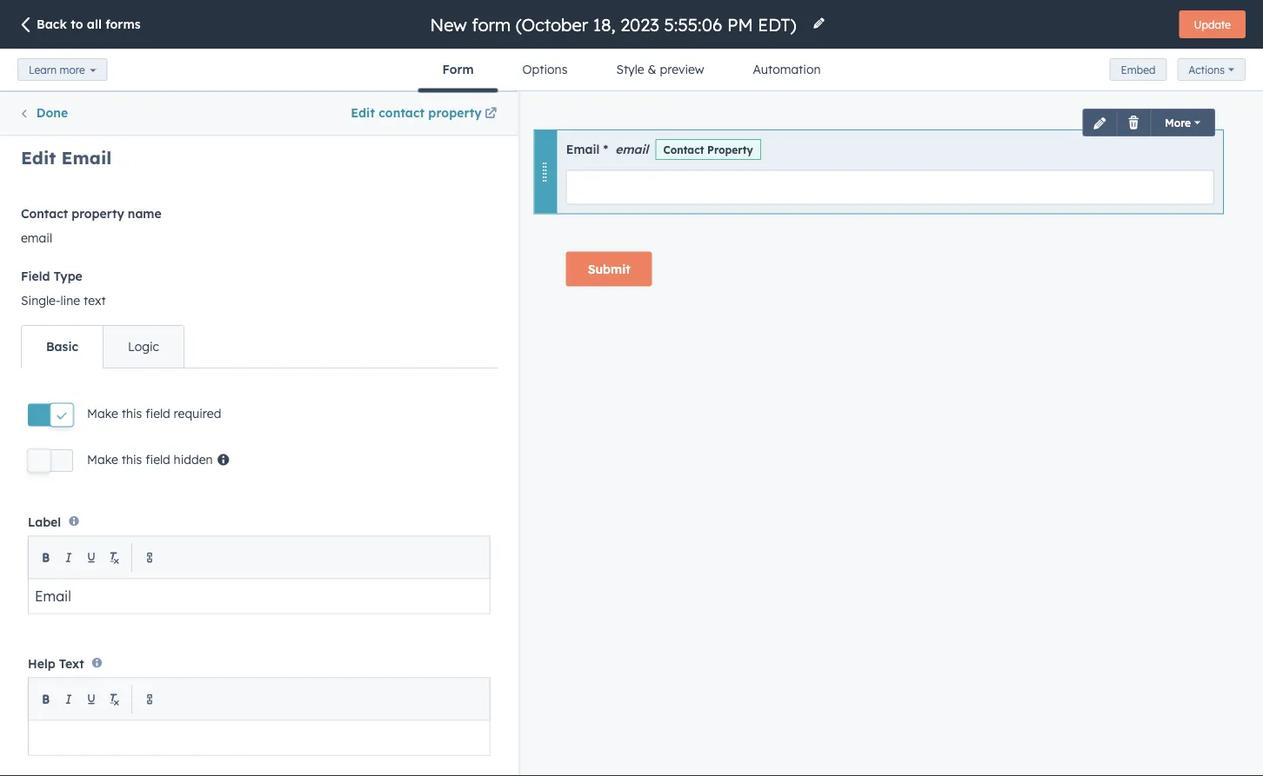 Task type: describe. For each thing, give the bounding box(es) containing it.
text for help text
[[59, 657, 84, 672]]

form for form fields
[[21, 148, 53, 163]]

existing
[[76, 105, 121, 120]]

&
[[648, 62, 656, 77]]

all
[[87, 17, 102, 32]]

contact
[[21, 206, 68, 221]]

style & preview button
[[592, 49, 729, 90]]

field for hidden
[[145, 452, 170, 467]]

learn
[[29, 63, 57, 76]]

actions
[[1189, 63, 1225, 76]]

header text
[[102, 719, 162, 732]]

done button
[[18, 103, 68, 125]]

this for hidden
[[122, 452, 142, 467]]

help text button
[[28, 646, 490, 757]]

image
[[370, 719, 403, 732]]

embed
[[1121, 63, 1155, 76]]

page section element
[[0, 0, 1263, 93]]

create new button
[[259, 92, 517, 134]]

navigation containing existing properties
[[0, 91, 518, 135]]

more
[[1165, 116, 1191, 129]]

learn more button
[[17, 58, 108, 81]]

options button
[[498, 49, 592, 90]]

style & preview
[[616, 62, 704, 77]]

update button
[[1179, 10, 1246, 38]]

edit for edit contact property
[[351, 105, 375, 120]]

0 horizontal spatial property
[[72, 206, 124, 221]]

make this field required button
[[28, 404, 221, 427]]

label
[[28, 514, 61, 530]]

options
[[522, 62, 567, 77]]

actions button
[[1177, 58, 1246, 81]]

more button
[[1150, 109, 1215, 137]]

field for required
[[145, 406, 170, 421]]

single- for ......
[[96, 297, 130, 310]]

logic
[[128, 339, 159, 354]]

edit for edit email
[[21, 147, 56, 169]]

hidden
[[174, 452, 213, 467]]

email
[[61, 147, 112, 169]]

fields
[[56, 148, 92, 163]]

checkboxes
[[103, 438, 161, 451]]

learn more
[[29, 63, 85, 76]]

tab list containing basic
[[21, 325, 184, 369]]

basic link
[[22, 326, 103, 368]]

make this field hidden button
[[28, 449, 230, 472]]

make this field hidden
[[87, 452, 213, 467]]

make this field required
[[87, 406, 221, 421]]

edit email
[[21, 147, 112, 169]]

more
[[60, 63, 85, 76]]

help text
[[28, 657, 84, 672]]

logic link
[[103, 326, 184, 368]]

single- for type
[[21, 293, 60, 308]]

embed button
[[1110, 58, 1167, 81]]

text for header text
[[142, 719, 162, 732]]

existing properties
[[76, 105, 184, 120]]



Task type: vqa. For each thing, say whether or not it's contained in the screenshot.
bottommost Edit
yes



Task type: locate. For each thing, give the bounding box(es) containing it.
basic
[[46, 339, 78, 354]]

make down checkboxes
[[87, 452, 118, 467]]

0 vertical spatial application
[[28, 536, 490, 614]]

back to all forms link
[[17, 16, 141, 35]]

1 vertical spatial form
[[21, 148, 53, 163]]

line
[[60, 293, 80, 308], [129, 297, 146, 310]]

field type
[[21, 269, 82, 284]]

text right help at the left bottom of page
[[59, 657, 84, 672]]

paragraph (richtext)
[[207, 719, 311, 732]]

2 this from the top
[[122, 452, 142, 467]]

......
[[121, 210, 143, 230], [121, 215, 143, 235], [121, 351, 143, 371], [248, 351, 270, 371], [375, 351, 397, 371], [121, 356, 143, 376], [248, 356, 270, 376], [375, 356, 397, 376]]

2 application from the top
[[28, 678, 490, 757]]

line down type
[[60, 293, 80, 308]]

property
[[428, 105, 482, 120], [72, 206, 124, 221]]

0 vertical spatial edit
[[351, 105, 375, 120]]

single-line text down type
[[21, 293, 106, 308]]

name
[[128, 206, 162, 221]]

application
[[28, 536, 490, 614], [28, 678, 490, 757]]

single-line text for type
[[21, 293, 106, 308]]

0 horizontal spatial edit
[[21, 147, 56, 169]]

email
[[21, 231, 52, 246]]

form fields
[[21, 148, 92, 163]]

label button
[[28, 504, 490, 614]]

make for make this field hidden
[[87, 452, 118, 467]]

1 vertical spatial edit
[[21, 147, 56, 169]]

text up basic link
[[84, 293, 106, 308]]

type
[[54, 269, 82, 284]]

this
[[122, 406, 142, 421], [122, 452, 142, 467]]

1 horizontal spatial form
[[442, 62, 474, 77]]

tab list
[[21, 325, 184, 369]]

form
[[442, 62, 474, 77], [21, 148, 53, 163]]

0 horizontal spatial text
[[84, 293, 106, 308]]

0 horizontal spatial text
[[59, 657, 84, 672]]

edit left "contact"
[[351, 105, 375, 120]]

form left fields
[[21, 148, 53, 163]]

file
[[378, 578, 395, 592]]

1 application from the top
[[28, 536, 490, 614]]

forms
[[105, 17, 141, 32]]

line up logic
[[129, 297, 146, 310]]

text for ......        ......
[[149, 297, 168, 310]]

1 this from the top
[[122, 406, 142, 421]]

field down checkboxes
[[145, 452, 170, 467]]

preview
[[660, 62, 704, 77]]

navigation containing form
[[418, 49, 845, 93]]

line for field type
[[60, 293, 80, 308]]

make
[[87, 406, 118, 421], [87, 452, 118, 467]]

1 vertical spatial application
[[28, 678, 490, 757]]

single-line text up logic
[[96, 297, 168, 310]]

property left 'name'
[[72, 206, 124, 221]]

this up checkboxes
[[122, 406, 142, 421]]

2 make from the top
[[87, 452, 118, 467]]

0 horizontal spatial single-
[[21, 293, 60, 308]]

edit
[[351, 105, 375, 120], [21, 147, 56, 169]]

1 vertical spatial text
[[142, 719, 162, 732]]

1 horizontal spatial single-
[[96, 297, 130, 310]]

date
[[247, 578, 271, 592]]

text up logic
[[149, 297, 168, 310]]

1 vertical spatial property
[[72, 206, 124, 221]]

0 vertical spatial make
[[87, 406, 118, 421]]

1 vertical spatial field
[[145, 452, 170, 467]]

......        ......
[[121, 210, 143, 235], [121, 351, 143, 376], [248, 351, 270, 376], [375, 351, 397, 376]]

this for required
[[122, 406, 142, 421]]

0 vertical spatial form
[[442, 62, 474, 77]]

text
[[84, 293, 106, 308], [149, 297, 168, 310]]

more group
[[1082, 95, 1215, 137]]

make for make this field required
[[87, 406, 118, 421]]

this down checkboxes
[[122, 452, 142, 467]]

0 vertical spatial field
[[145, 406, 170, 421]]

text
[[59, 657, 84, 672], [142, 719, 162, 732]]

1 horizontal spatial edit
[[351, 105, 375, 120]]

1 make from the top
[[87, 406, 118, 421]]

(richtext)
[[263, 719, 311, 732]]

single-line text for ......
[[96, 297, 168, 310]]

radio
[[118, 578, 146, 592]]

0 vertical spatial this
[[122, 406, 142, 421]]

existing properties button
[[1, 92, 259, 134]]

line for ......        ......
[[129, 297, 146, 310]]

text right header
[[142, 719, 162, 732]]

style
[[616, 62, 644, 77]]

navigation
[[418, 49, 845, 93], [0, 91, 518, 135]]

make up checkboxes
[[87, 406, 118, 421]]

automation
[[753, 62, 821, 77]]

single-
[[21, 293, 60, 308], [96, 297, 130, 310]]

form button
[[418, 49, 498, 93]]

none field inside page section element
[[428, 13, 802, 36]]

required
[[174, 406, 221, 421]]

help
[[28, 657, 55, 672]]

properties
[[125, 105, 184, 120]]

form up edit contact property
[[442, 62, 474, 77]]

1 vertical spatial make
[[87, 452, 118, 467]]

application for label
[[28, 536, 490, 614]]

field left required
[[145, 406, 170, 421]]

link opens in a new window image
[[485, 104, 497, 125]]

1 horizontal spatial text
[[142, 719, 162, 732]]

contact
[[379, 105, 425, 120]]

update
[[1194, 18, 1231, 31]]

1 horizontal spatial property
[[428, 105, 482, 120]]

0 vertical spatial text
[[59, 657, 84, 672]]

back to all forms
[[37, 17, 141, 32]]

2 field from the top
[[145, 452, 170, 467]]

header
[[102, 719, 139, 732]]

automation button
[[729, 49, 845, 90]]

edit contact property
[[351, 105, 482, 120]]

more button
[[534, 95, 1224, 214]]

property left link opens in a new window image
[[428, 105, 482, 120]]

create new
[[355, 105, 422, 120]]

1 field from the top
[[145, 406, 170, 421]]

field
[[21, 269, 50, 284]]

application for help text
[[28, 678, 490, 757]]

to
[[71, 17, 83, 32]]

form inside button
[[442, 62, 474, 77]]

1 horizontal spatial text
[[149, 297, 168, 310]]

1 horizontal spatial line
[[129, 297, 146, 310]]

contact property name
[[21, 206, 162, 221]]

None field
[[428, 13, 802, 36]]

paragraph
[[207, 719, 260, 732]]

single- down field
[[21, 293, 60, 308]]

edit left fields
[[21, 147, 56, 169]]

single-line text
[[21, 293, 106, 308], [96, 297, 168, 310]]

back
[[37, 17, 67, 32]]

form for form
[[442, 62, 474, 77]]

text inside button
[[59, 657, 84, 672]]

create
[[355, 105, 395, 120]]

new
[[398, 105, 422, 120]]

0 horizontal spatial form
[[21, 148, 53, 163]]

done
[[36, 105, 68, 120]]

0 vertical spatial property
[[428, 105, 482, 120]]

navigation inside page section element
[[418, 49, 845, 93]]

1 vertical spatial this
[[122, 452, 142, 467]]

link opens in a new window image
[[485, 108, 497, 120]]

text for field type
[[84, 293, 106, 308]]

field
[[145, 406, 170, 421], [145, 452, 170, 467]]

single- up logic link on the top of page
[[96, 297, 130, 310]]

0 horizontal spatial line
[[60, 293, 80, 308]]



